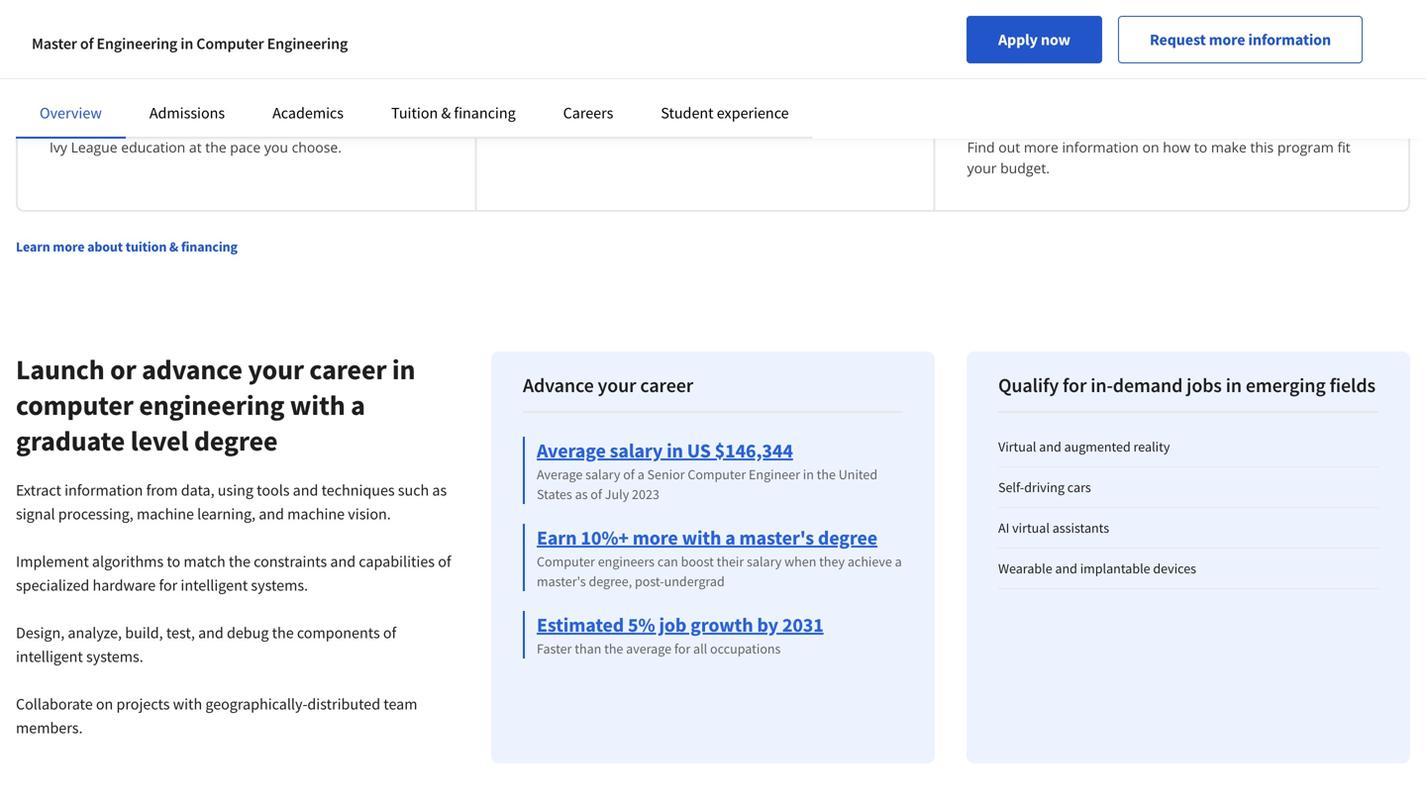 Task type: vqa. For each thing, say whether or not it's contained in the screenshot.
banner navigation
no



Task type: locate. For each thing, give the bounding box(es) containing it.
salary up 'july'
[[585, 465, 620, 483]]

1 horizontal spatial engineering
[[267, 34, 348, 53]]

2 engineering from the left
[[267, 34, 348, 53]]

tuition
[[632, 86, 689, 110], [723, 117, 765, 136], [126, 238, 167, 255]]

your right "advance"
[[598, 373, 636, 398]]

tools
[[257, 480, 290, 500]]

1 horizontal spatial career
[[640, 373, 693, 398]]

& right "about"
[[169, 238, 178, 255]]

0 vertical spatial degree
[[194, 423, 278, 458]]

and right tools
[[293, 480, 318, 500]]

average
[[537, 438, 606, 463], [537, 465, 583, 483]]

career inside launch or advance your career in computer engineering with a graduate level degree
[[309, 352, 387, 387]]

salary up senior
[[610, 438, 663, 463]]

0 horizontal spatial as
[[432, 480, 447, 500]]

0 horizontal spatial can
[[277, 117, 300, 136]]

information up opportunities? at top
[[1249, 30, 1331, 50]]

launch or advance your career in computer engineering with a graduate level degree
[[16, 352, 415, 458]]

processing,
[[58, 504, 134, 524]]

1 engineering from the left
[[97, 34, 177, 53]]

on inside interested in exploring payment and financing opportunities? find out more information on how to make this program fit your budget.
[[1143, 138, 1159, 156]]

1 vertical spatial can
[[657, 553, 678, 570]]

tuition right pay
[[723, 117, 765, 136]]

can inside earn 10%+ more with a master's degree computer engineers can boost their salary when they achieve a master's degree, post-undergrad
[[657, 553, 678, 570]]

using
[[218, 480, 254, 500]]

0 vertical spatial &
[[441, 103, 451, 123]]

as inside extract information from data, using tools and techniques such as signal processing, machine learning, and machine vision.
[[432, 480, 447, 500]]

master's down earn
[[537, 572, 586, 590]]

degree inside launch or advance your career in computer engineering with a graduate level degree
[[194, 423, 278, 458]]

can up choose.
[[277, 117, 300, 136]]

quality
[[397, 117, 440, 136]]

build,
[[125, 623, 163, 643]]

2 horizontal spatial with
[[682, 525, 721, 550]]

information down exploring
[[1062, 138, 1139, 156]]

take
[[603, 117, 630, 136]]

1 vertical spatial on
[[96, 694, 113, 714]]

2 machine from the left
[[287, 504, 345, 524]]

intelligent down design,
[[16, 647, 83, 667]]

2 horizontal spatial tuition
[[723, 117, 765, 136]]

systems. down constraints
[[251, 575, 308, 595]]

0 vertical spatial with
[[290, 388, 345, 422]]

1 horizontal spatial as
[[575, 485, 588, 503]]

0 horizontal spatial degree
[[194, 423, 278, 458]]

your down find at the right top of page
[[967, 158, 997, 177]]

you right pace at the left of the page
[[264, 138, 288, 156]]

1 horizontal spatial to
[[1194, 138, 1208, 156]]

0 vertical spatial average
[[537, 438, 606, 463]]

the right 'match' at the bottom of the page
[[229, 552, 251, 571]]

and up how
[[1178, 117, 1203, 136]]

pay-as-you-go tuition list item
[[477, 52, 936, 210]]

signal
[[16, 504, 55, 524]]

constraints
[[254, 552, 327, 571]]

1 vertical spatial systems.
[[86, 647, 143, 667]]

vision.
[[348, 504, 391, 524]]

a up techniques
[[351, 388, 365, 422]]

engineering
[[139, 388, 285, 422]]

financing inside interested in exploring payment and financing opportunities? find out more information on how to make this program fit your budget.
[[1206, 117, 1265, 136]]

ai virtual assistants
[[998, 519, 1109, 537]]

more inside button
[[1209, 30, 1245, 50]]

machine down 'from'
[[137, 504, 194, 524]]

1 vertical spatial computer
[[688, 465, 746, 483]]

careers
[[563, 103, 613, 123]]

1 horizontal spatial with
[[290, 388, 345, 422]]

to
[[1194, 138, 1208, 156], [167, 552, 180, 571]]

of right master
[[80, 34, 94, 53]]

such
[[398, 480, 429, 500]]

the inside average salary in us $146,344 average salary of a senior computer engineer in the united states as of july 2023
[[817, 465, 836, 483]]

1 vertical spatial &
[[169, 238, 178, 255]]

intelligent down 'match' at the bottom of the page
[[181, 575, 248, 595]]

0 vertical spatial master's
[[739, 525, 814, 550]]

of left 'july'
[[591, 485, 602, 503]]

with inside collaborate on projects with geographically-distributed team members.
[[173, 694, 202, 714]]

and right test,
[[198, 623, 224, 643]]

tuition up course,
[[632, 86, 689, 110]]

0 vertical spatial systems.
[[251, 575, 308, 595]]

1 horizontal spatial payment
[[1117, 117, 1174, 136]]

components
[[297, 623, 380, 643]]

to inside the implement algorithms to match the constraints and capabilities of specialized hardware for intelligent systems.
[[167, 552, 180, 571]]

a inside $44,100 usd with flexible payment options, you can pursue a high-quality ivy league education at the pace you choose.
[[353, 117, 360, 136]]

0 horizontal spatial information
[[64, 480, 143, 500]]

list
[[16, 50, 1410, 212]]

1 vertical spatial average
[[537, 465, 583, 483]]

that
[[791, 117, 817, 136]]

as right states
[[575, 485, 588, 503]]

systems. down analyze,
[[86, 647, 143, 667]]

computer down earn
[[537, 553, 595, 570]]

0 horizontal spatial intelligent
[[16, 647, 83, 667]]

financing for learn more  about tuition & financing
[[181, 238, 238, 255]]

0 horizontal spatial career
[[309, 352, 387, 387]]

and down tools
[[259, 504, 284, 524]]

request more information
[[1150, 30, 1331, 50]]

to left 'match' at the bottom of the page
[[167, 552, 180, 571]]

1 vertical spatial salary
[[585, 465, 620, 483]]

information
[[1249, 30, 1331, 50], [1062, 138, 1139, 156], [64, 480, 143, 500]]

2 horizontal spatial financing
[[1206, 117, 1265, 136]]

for left 'all'
[[674, 640, 691, 658]]

1 horizontal spatial degree
[[818, 525, 878, 550]]

1 horizontal spatial systems.
[[251, 575, 308, 595]]

computer up $44,100 usd with flexible payment options, you can pursue a high-quality ivy league education at the pace you choose.
[[196, 34, 264, 53]]

2 vertical spatial computer
[[537, 553, 595, 570]]

you down the you-
[[575, 117, 599, 136]]

with for distributed
[[173, 694, 202, 714]]

learn more  about tuition & financing
[[16, 238, 238, 255]]

0 horizontal spatial engineering
[[97, 34, 177, 53]]

0 horizontal spatial to
[[167, 552, 180, 571]]

with up techniques
[[290, 388, 345, 422]]

1 horizontal spatial on
[[1143, 138, 1159, 156]]

you inside pay-as-you-go tuition each time you take a course, pay tuition for that course only.
[[575, 117, 599, 136]]

degree down engineering
[[194, 423, 278, 458]]

with right projects
[[173, 694, 202, 714]]

degree inside earn 10%+ more with a master's degree computer engineers can boost their salary when they achieve a master's degree, post-undergrad
[[818, 525, 878, 550]]

launch
[[16, 352, 105, 387]]

1 horizontal spatial intelligent
[[181, 575, 248, 595]]

degree
[[194, 423, 278, 458], [818, 525, 878, 550]]

augmented
[[1064, 438, 1131, 456]]

earn
[[537, 525, 577, 550]]

a up 2023
[[638, 465, 645, 483]]

of right components
[[383, 623, 396, 643]]

2 vertical spatial with
[[173, 694, 202, 714]]

student experience
[[661, 103, 789, 123]]

to right how
[[1194, 138, 1208, 156]]

1 vertical spatial degree
[[818, 525, 878, 550]]

a right achieve
[[895, 553, 902, 570]]

learn more  about tuition & financing link
[[16, 238, 238, 255]]

0 vertical spatial can
[[277, 117, 300, 136]]

ivy
[[50, 138, 67, 156]]

payment
[[133, 117, 190, 136], [1117, 117, 1174, 136]]

financing for interested in exploring payment and financing opportunities? find out more information on how to make this program fit your budget.
[[1206, 117, 1265, 136]]

than
[[575, 640, 602, 658]]

payment up education
[[133, 117, 190, 136]]

master's up when
[[739, 525, 814, 550]]

for left in-
[[1063, 373, 1087, 398]]

1 horizontal spatial computer
[[537, 553, 595, 570]]

your up engineering
[[248, 352, 304, 387]]

collaborate
[[16, 694, 93, 714]]

devices
[[1153, 560, 1197, 577]]

engineering up academics link
[[267, 34, 348, 53]]

2031
[[782, 613, 824, 637]]

1 horizontal spatial machine
[[287, 504, 345, 524]]

on left projects
[[96, 694, 113, 714]]

with inside earn 10%+ more with a master's degree computer engineers can boost their salary when they achieve a master's degree, post-undergrad
[[682, 525, 721, 550]]

pay
[[696, 117, 719, 136]]

information up processing,
[[64, 480, 143, 500]]

request
[[1150, 30, 1206, 50]]

when
[[785, 553, 817, 570]]

how
[[1163, 138, 1191, 156]]

list containing $44,100 usd
[[16, 50, 1410, 212]]

2 payment from the left
[[1117, 117, 1174, 136]]

distributed
[[307, 694, 380, 714]]

boost
[[681, 553, 714, 570]]

the inside estimated 5% job growth by 2031 faster than the average for all occupations
[[604, 640, 623, 658]]

and
[[1178, 117, 1203, 136], [1039, 438, 1062, 456], [293, 480, 318, 500], [259, 504, 284, 524], [330, 552, 356, 571], [1055, 560, 1078, 577], [198, 623, 224, 643]]

can up post-
[[657, 553, 678, 570]]

learn
[[16, 238, 50, 255]]

the right the debug
[[272, 623, 294, 643]]

0 horizontal spatial machine
[[137, 504, 194, 524]]

computer inside average salary in us $146,344 average salary of a senior computer engineer in the united states as of july 2023
[[688, 465, 746, 483]]

$44,100 usd with flexible payment options, you can pursue a high-quality ivy league education at the pace you choose.
[[50, 86, 440, 156]]

and right wearable
[[1055, 560, 1078, 577]]

0 horizontal spatial financing
[[181, 238, 238, 255]]

more up budget.
[[1024, 138, 1059, 156]]

wearable and implantable devices
[[998, 560, 1197, 577]]

a left high-
[[353, 117, 360, 136]]

time
[[543, 117, 572, 136]]

1 horizontal spatial tuition
[[632, 86, 689, 110]]

systems. inside the implement algorithms to match the constraints and capabilities of specialized hardware for intelligent systems.
[[251, 575, 308, 595]]

academics
[[272, 103, 344, 123]]

as-
[[545, 86, 570, 110]]

as right such
[[432, 480, 447, 500]]

reality
[[1134, 438, 1170, 456]]

experience
[[717, 103, 789, 123]]

2 horizontal spatial information
[[1249, 30, 1331, 50]]

the left "united"
[[817, 465, 836, 483]]

the right at
[[205, 138, 226, 156]]

0 horizontal spatial with
[[173, 694, 202, 714]]

0 horizontal spatial tuition
[[126, 238, 167, 255]]

machine down techniques
[[287, 504, 345, 524]]

0 vertical spatial intelligent
[[181, 575, 248, 595]]

the right than
[[604, 640, 623, 658]]

1 vertical spatial intelligent
[[16, 647, 83, 667]]

of right capabilities
[[438, 552, 451, 571]]

more right request
[[1209, 30, 1245, 50]]

pursue
[[304, 117, 349, 136]]

more
[[1209, 30, 1245, 50], [1024, 138, 1059, 156], [53, 238, 85, 255], [633, 525, 678, 550]]

engineering up usd at the left
[[97, 34, 177, 53]]

engineering
[[97, 34, 177, 53], [267, 34, 348, 53]]

0 horizontal spatial computer
[[196, 34, 264, 53]]

& right the quality
[[441, 103, 451, 123]]

by
[[757, 613, 778, 637]]

the inside design, analyze, build, test, and debug the components of intelligent systems.
[[272, 623, 294, 643]]

education
[[121, 138, 185, 156]]

degree up they in the right of the page
[[818, 525, 878, 550]]

1 horizontal spatial can
[[657, 553, 678, 570]]

wearable
[[998, 560, 1053, 577]]

1 vertical spatial information
[[1062, 138, 1139, 156]]

1 horizontal spatial information
[[1062, 138, 1139, 156]]

0 vertical spatial on
[[1143, 138, 1159, 156]]

0 vertical spatial information
[[1249, 30, 1331, 50]]

0 horizontal spatial payment
[[133, 117, 190, 136]]

2023
[[632, 485, 660, 503]]

of inside the implement algorithms to match the constraints and capabilities of specialized hardware for intelligent systems.
[[438, 552, 451, 571]]

in inside interested in exploring payment and financing opportunities? find out more information on how to make this program fit your budget.
[[1037, 117, 1049, 136]]

self-
[[998, 478, 1024, 496]]

program
[[1278, 138, 1334, 156]]

tuition right "about"
[[126, 238, 167, 255]]

design,
[[16, 623, 65, 643]]

0 horizontal spatial systems.
[[86, 647, 143, 667]]

salary right their
[[747, 553, 782, 570]]

for right hardware
[[159, 575, 177, 595]]

2 vertical spatial tuition
[[126, 238, 167, 255]]

2 horizontal spatial your
[[967, 158, 997, 177]]

a inside launch or advance your career in computer engineering with a graduate level degree
[[351, 388, 365, 422]]

for left that
[[768, 117, 787, 136]]

1 vertical spatial to
[[167, 552, 180, 571]]

&
[[441, 103, 451, 123], [169, 238, 178, 255]]

5%
[[628, 613, 655, 637]]

and inside interested in exploring payment and financing opportunities? find out more information on how to make this program fit your budget.
[[1178, 117, 1203, 136]]

a
[[353, 117, 360, 136], [634, 117, 642, 136], [351, 388, 365, 422], [638, 465, 645, 483], [725, 525, 736, 550], [895, 553, 902, 570]]

earn 10%+ more with a master's degree computer engineers can boost their salary when they achieve a master's degree, post-undergrad
[[537, 525, 902, 590]]

1 vertical spatial with
[[682, 525, 721, 550]]

computer
[[196, 34, 264, 53], [688, 465, 746, 483], [537, 553, 595, 570]]

master of engineering in computer engineering
[[32, 34, 348, 53]]

qualify for in-demand jobs in emerging fields
[[998, 373, 1376, 398]]

intelligent
[[181, 575, 248, 595], [16, 647, 83, 667]]

advance
[[142, 352, 243, 387]]

computer down us
[[688, 465, 746, 483]]

intelligent inside design, analyze, build, test, and debug the components of intelligent systems.
[[16, 647, 83, 667]]

student
[[661, 103, 714, 123]]

usd
[[119, 86, 155, 110]]

your
[[967, 158, 997, 177], [248, 352, 304, 387], [598, 373, 636, 398]]

2 vertical spatial salary
[[747, 553, 782, 570]]

and right constraints
[[330, 552, 356, 571]]

a right 'take'
[[634, 117, 642, 136]]

1 vertical spatial tuition
[[723, 117, 765, 136]]

$44,100
[[50, 86, 115, 110]]

0 horizontal spatial your
[[248, 352, 304, 387]]

payment up how
[[1117, 117, 1174, 136]]

can
[[277, 117, 300, 136], [657, 553, 678, 570]]

0 vertical spatial to
[[1194, 138, 1208, 156]]

0 horizontal spatial master's
[[537, 572, 586, 590]]

earn 10%+ more with a master's degree link
[[537, 525, 878, 550]]

each
[[508, 117, 539, 136]]

2 vertical spatial information
[[64, 480, 143, 500]]

more up engineers
[[633, 525, 678, 550]]

on left how
[[1143, 138, 1159, 156]]

1 payment from the left
[[133, 117, 190, 136]]

2 horizontal spatial computer
[[688, 465, 746, 483]]

test,
[[166, 623, 195, 643]]

with up boost
[[682, 525, 721, 550]]

0 horizontal spatial on
[[96, 694, 113, 714]]



Task type: describe. For each thing, give the bounding box(es) containing it.
emerging
[[1246, 373, 1326, 398]]

specialized
[[16, 575, 89, 595]]

a inside average salary in us $146,344 average salary of a senior computer engineer in the united states as of july 2023
[[638, 465, 645, 483]]

interested in exploring payment and financing opportunities? find out more information on how to make this program fit your budget. list item
[[936, 52, 1395, 210]]

more right learn
[[53, 238, 85, 255]]

payment inside interested in exploring payment and financing opportunities? find out more information on how to make this program fit your budget.
[[1117, 117, 1174, 136]]

tuition & financing link
[[391, 103, 516, 123]]

only.
[[868, 117, 899, 136]]

implantable
[[1080, 560, 1151, 577]]

this
[[1250, 138, 1274, 156]]

average salary in us $146,344 link
[[537, 438, 793, 463]]

with
[[50, 117, 79, 136]]

master
[[32, 34, 77, 53]]

the inside the implement algorithms to match the constraints and capabilities of specialized hardware for intelligent systems.
[[229, 552, 251, 571]]

student experience link
[[661, 103, 789, 123]]

0 vertical spatial computer
[[196, 34, 264, 53]]

can inside $44,100 usd with flexible payment options, you can pursue a high-quality ivy league education at the pace you choose.
[[277, 117, 300, 136]]

from
[[146, 480, 178, 500]]

of inside design, analyze, build, test, and debug the components of intelligent systems.
[[383, 623, 396, 643]]

self-driving cars
[[998, 478, 1091, 496]]

job
[[659, 613, 687, 637]]

united
[[839, 465, 878, 483]]

collaborate on projects with geographically-distributed team members.
[[16, 694, 417, 738]]

driving
[[1024, 478, 1065, 496]]

capabilities
[[359, 552, 435, 571]]

1 average from the top
[[537, 438, 606, 463]]

1 horizontal spatial your
[[598, 373, 636, 398]]

on inside collaborate on projects with geographically-distributed team members.
[[96, 694, 113, 714]]

and inside the implement algorithms to match the constraints and capabilities of specialized hardware for intelligent systems.
[[330, 552, 356, 571]]

july
[[605, 485, 629, 503]]

for inside the implement algorithms to match the constraints and capabilities of specialized hardware for intelligent systems.
[[159, 575, 177, 595]]

now
[[1041, 30, 1071, 50]]

geographically-
[[205, 694, 307, 714]]

fields
[[1330, 373, 1376, 398]]

computer
[[16, 388, 134, 422]]

for inside estimated 5% job growth by 2031 faster than the average for all occupations
[[674, 640, 691, 658]]

achieve
[[848, 553, 892, 570]]

virtual
[[998, 438, 1037, 456]]

and inside design, analyze, build, test, and debug the components of intelligent systems.
[[198, 623, 224, 643]]

your inside launch or advance your career in computer engineering with a graduate level degree
[[248, 352, 304, 387]]

payment inside $44,100 usd with flexible payment options, you can pursue a high-quality ivy league education at the pace you choose.
[[133, 117, 190, 136]]

information inside extract information from data, using tools and techniques such as signal processing, machine learning, and machine vision.
[[64, 480, 143, 500]]

cars
[[1068, 478, 1091, 496]]

computer inside earn 10%+ more with a master's degree computer engineers can boost their salary when they achieve a master's degree, post-undergrad
[[537, 553, 595, 570]]

learning,
[[197, 504, 256, 524]]

a inside pay-as-you-go tuition each time you take a course, pay tuition for that course only.
[[634, 117, 642, 136]]

level
[[130, 423, 189, 458]]

in-
[[1091, 373, 1113, 398]]

systems. inside design, analyze, build, test, and debug the components of intelligent systems.
[[86, 647, 143, 667]]

and right virtual
[[1039, 438, 1062, 456]]

ai
[[998, 519, 1010, 537]]

engineers
[[598, 553, 655, 570]]

opportunities?
[[1269, 117, 1363, 136]]

techniques
[[321, 480, 395, 500]]

intelligent inside the implement algorithms to match the constraints and capabilities of specialized hardware for intelligent systems.
[[181, 575, 248, 595]]

debug
[[227, 623, 269, 643]]

fit
[[1338, 138, 1351, 156]]

1 horizontal spatial &
[[441, 103, 451, 123]]

information inside interested in exploring payment and financing opportunities? find out more information on how to make this program fit your budget.
[[1062, 138, 1139, 156]]

advance
[[523, 373, 594, 398]]

0 vertical spatial tuition
[[632, 86, 689, 110]]

you up pace at the left of the page
[[250, 117, 274, 136]]

to inside interested in exploring payment and financing opportunities? find out more information on how to make this program fit your budget.
[[1194, 138, 1208, 156]]

average
[[626, 640, 672, 658]]

at
[[189, 138, 202, 156]]

growth
[[691, 613, 753, 637]]

2 average from the top
[[537, 465, 583, 483]]

exploring
[[1053, 117, 1114, 136]]

salary inside earn 10%+ more with a master's degree computer engineers can boost their salary when they achieve a master's degree, post-undergrad
[[747, 553, 782, 570]]

flexible
[[83, 117, 129, 136]]

more inside earn 10%+ more with a master's degree computer engineers can boost their salary when they achieve a master's degree, post-undergrad
[[633, 525, 678, 550]]

faster
[[537, 640, 572, 658]]

1 machine from the left
[[137, 504, 194, 524]]

1 horizontal spatial master's
[[739, 525, 814, 550]]

apply now
[[998, 30, 1071, 50]]

assistants
[[1053, 519, 1109, 537]]

$44,100 usd list item
[[18, 52, 477, 210]]

budget.
[[1000, 158, 1050, 177]]

of up 'july'
[[623, 465, 635, 483]]

the inside $44,100 usd with flexible payment options, you can pursue a high-quality ivy league education at the pace you choose.
[[205, 138, 226, 156]]

careers link
[[563, 103, 613, 123]]

interested in exploring payment and financing opportunities? find out more information on how to make this program fit your budget.
[[967, 117, 1363, 177]]

data,
[[181, 480, 215, 500]]

about
[[87, 238, 123, 255]]

with for master's
[[682, 525, 721, 550]]

information inside button
[[1249, 30, 1331, 50]]

0 horizontal spatial &
[[169, 238, 178, 255]]

1 horizontal spatial financing
[[454, 103, 516, 123]]

your inside interested in exploring payment and financing opportunities? find out more information on how to make this program fit your budget.
[[967, 158, 997, 177]]

they
[[819, 553, 845, 570]]

us
[[687, 438, 711, 463]]

a up their
[[725, 525, 736, 550]]

degree,
[[589, 572, 632, 590]]

engineer
[[749, 465, 800, 483]]

analyze,
[[68, 623, 122, 643]]

their
[[717, 553, 744, 570]]

for inside pay-as-you-go tuition each time you take a course, pay tuition for that course only.
[[768, 117, 787, 136]]

average salary in us $146,344 average salary of a senior computer engineer in the united states as of july 2023
[[537, 438, 878, 503]]

0 vertical spatial salary
[[610, 438, 663, 463]]

apply
[[998, 30, 1038, 50]]

1 vertical spatial master's
[[537, 572, 586, 590]]

states
[[537, 485, 572, 503]]

more inside interested in exploring payment and financing opportunities? find out more information on how to make this program fit your budget.
[[1024, 138, 1059, 156]]

league
[[71, 138, 118, 156]]

estimated 5% job growth by 2031 link
[[537, 613, 824, 637]]

senior
[[647, 465, 685, 483]]

projects
[[116, 694, 170, 714]]

advance your career
[[523, 373, 693, 398]]

course
[[820, 117, 864, 136]]

course,
[[645, 117, 692, 136]]

post-
[[635, 572, 664, 590]]

high-
[[364, 117, 397, 136]]

you-
[[570, 86, 608, 110]]

implement
[[16, 552, 89, 571]]

qualify
[[998, 373, 1059, 398]]

as inside average salary in us $146,344 average salary of a senior computer engineer in the united states as of july 2023
[[575, 485, 588, 503]]

with inside launch or advance your career in computer engineering with a graduate level degree
[[290, 388, 345, 422]]

extract information from data, using tools and techniques such as signal processing, machine learning, and machine vision.
[[16, 480, 447, 524]]

pay-as-you-go tuition each time you take a course, pay tuition for that course only.
[[508, 86, 899, 136]]

match
[[184, 552, 226, 571]]

all
[[693, 640, 707, 658]]

in inside launch or advance your career in computer engineering with a graduate level degree
[[392, 352, 415, 387]]

virtual and augmented reality
[[998, 438, 1170, 456]]

tuition & financing
[[391, 103, 516, 123]]

demand
[[1113, 373, 1183, 398]]



